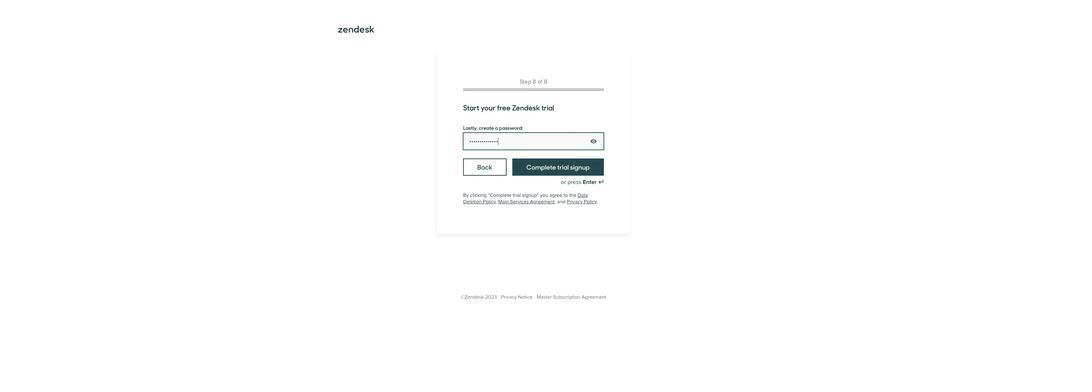 Task type: vqa. For each thing, say whether or not it's contained in the screenshot.
Lastly, on the left top of page
yes



Task type: locate. For each thing, give the bounding box(es) containing it.
8 right of
[[544, 78, 548, 85]]

1 horizontal spatial 8
[[544, 78, 548, 85]]

0 horizontal spatial policy
[[483, 199, 496, 205]]

data
[[578, 193, 588, 199]]

0 horizontal spatial trial
[[513, 193, 521, 199]]

1 horizontal spatial ,
[[555, 199, 556, 205]]

1 horizontal spatial trial
[[542, 102, 554, 113]]

lastly, create a password:
[[463, 124, 523, 131]]

agreement down the "you" on the right
[[530, 199, 555, 205]]

complete
[[527, 163, 556, 172]]

of
[[538, 78, 543, 85]]

2023
[[485, 295, 497, 301]]

services
[[510, 199, 529, 205]]

trial up or
[[558, 163, 569, 172]]

1 policy from the left
[[483, 199, 496, 205]]

zendesk
[[512, 102, 540, 113]]

©zendesk 2023
[[461, 295, 497, 301]]

2 horizontal spatial trial
[[558, 163, 569, 172]]

trial
[[542, 102, 554, 113], [558, 163, 569, 172], [513, 193, 521, 199]]

policy down "complete
[[483, 199, 496, 205]]

1 vertical spatial agreement
[[582, 295, 607, 301]]

agreement
[[530, 199, 555, 205], [582, 295, 607, 301]]

2 , from the left
[[555, 199, 556, 205]]

©zendesk 2023 link
[[461, 295, 497, 301]]

agreement right subscription
[[582, 295, 607, 301]]

enter image
[[598, 180, 604, 185]]

8 left of
[[533, 78, 536, 85]]

trial inside button
[[558, 163, 569, 172]]

main services agreement link
[[498, 199, 555, 205]]

, left the and
[[555, 199, 556, 205]]

privacy
[[567, 199, 583, 205], [501, 295, 517, 301]]

1 horizontal spatial policy
[[584, 199, 597, 205]]

or press enter
[[561, 179, 597, 186]]

and
[[557, 199, 566, 205]]

privacy policy link
[[567, 199, 597, 205]]

privacy left the notice in the bottom left of the page
[[501, 295, 517, 301]]

trial up the services
[[513, 193, 521, 199]]

start
[[463, 102, 480, 113]]

trial right zendesk
[[542, 102, 554, 113]]

0 horizontal spatial 8
[[533, 78, 536, 85]]

8
[[533, 78, 536, 85], [544, 78, 548, 85]]

1 horizontal spatial privacy
[[567, 199, 583, 205]]

your
[[481, 102, 496, 113]]

free
[[497, 102, 511, 113]]

0 vertical spatial trial
[[542, 102, 554, 113]]

, left main
[[496, 199, 497, 205]]

signup"
[[522, 193, 539, 199]]

data deletion policy
[[463, 193, 588, 205]]

enter
[[583, 179, 597, 186]]

policy
[[483, 199, 496, 205], [584, 199, 597, 205]]

0 horizontal spatial agreement
[[530, 199, 555, 205]]

privacy down the 'the'
[[567, 199, 583, 205]]

1 vertical spatial trial
[[558, 163, 569, 172]]

agree
[[550, 193, 563, 199]]

complete trial signup button
[[513, 159, 604, 176]]

,
[[496, 199, 497, 205], [555, 199, 556, 205]]

1 vertical spatial privacy
[[501, 295, 517, 301]]

master subscription agreement link
[[537, 295, 607, 301]]

step
[[520, 78, 532, 85]]

clicking
[[470, 193, 487, 199]]

2 8 from the left
[[544, 78, 548, 85]]

0 horizontal spatial ,
[[496, 199, 497, 205]]

by clicking "complete trial signup" you agree to the
[[463, 193, 578, 199]]

master subscription agreement
[[537, 295, 607, 301]]

policy down data
[[584, 199, 597, 205]]

1 8 from the left
[[533, 78, 536, 85]]

0 vertical spatial agreement
[[530, 199, 555, 205]]

2 vertical spatial trial
[[513, 193, 521, 199]]



Task type: describe. For each thing, give the bounding box(es) containing it.
data deletion policy link
[[463, 193, 588, 205]]

notice
[[518, 295, 533, 301]]

back
[[478, 163, 493, 172]]

master
[[537, 295, 552, 301]]

start your free zendesk trial
[[463, 102, 554, 113]]

the
[[569, 193, 577, 199]]

by
[[463, 193, 469, 199]]

deletion
[[463, 199, 482, 205]]

create
[[479, 124, 494, 131]]

signup
[[570, 163, 590, 172]]

complete trial signup
[[527, 163, 590, 172]]

privacy notice link
[[501, 295, 533, 301]]

Lastly, create a password: password field
[[463, 133, 604, 150]]

a
[[495, 124, 498, 131]]

.
[[597, 199, 598, 205]]

©zendesk
[[461, 295, 484, 301]]

2 policy from the left
[[584, 199, 597, 205]]

, main services agreement , and privacy policy .
[[496, 199, 598, 205]]

press
[[568, 179, 582, 186]]

subscription
[[553, 295, 581, 301]]

step 8 of 8
[[520, 78, 548, 85]]

zendesk image
[[338, 26, 374, 33]]

privacy notice
[[501, 295, 533, 301]]

1 , from the left
[[496, 199, 497, 205]]

1 horizontal spatial agreement
[[582, 295, 607, 301]]

policy inside data deletion policy
[[483, 199, 496, 205]]

0 horizontal spatial privacy
[[501, 295, 517, 301]]

lastly,
[[463, 124, 478, 131]]

back button
[[463, 159, 507, 176]]

you
[[540, 193, 548, 199]]

to
[[564, 193, 568, 199]]

"complete
[[488, 193, 512, 199]]

main
[[498, 199, 509, 205]]

password:
[[499, 124, 523, 131]]

or
[[561, 179, 566, 186]]

0 vertical spatial privacy
[[567, 199, 583, 205]]



